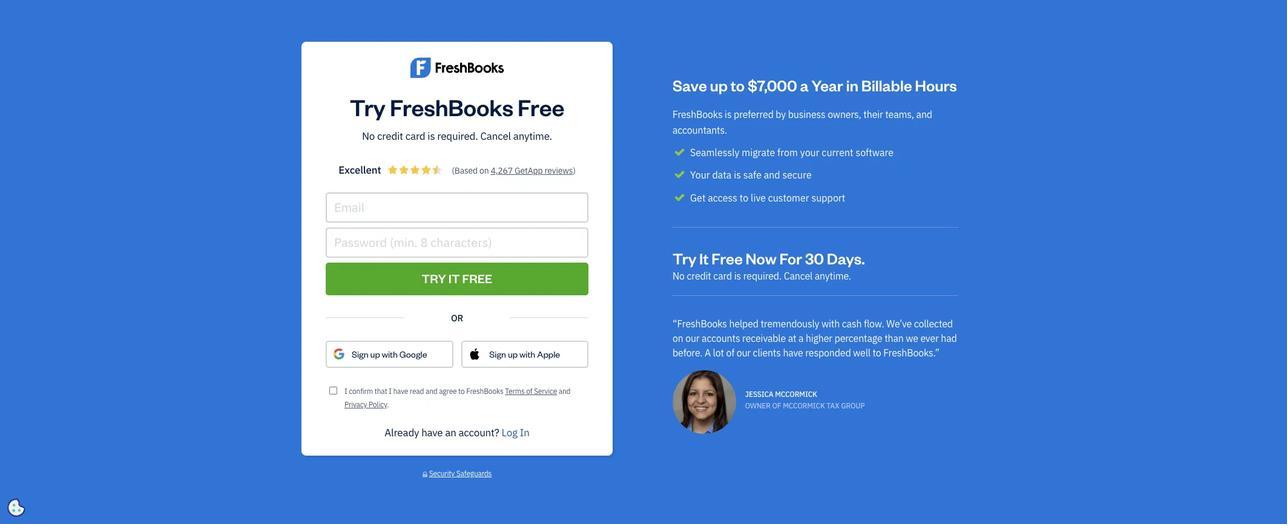Task type: vqa. For each thing, say whether or not it's contained in the screenshot.
talk to a specialist link
no



Task type: locate. For each thing, give the bounding box(es) containing it.
required.
[[437, 130, 478, 143], [743, 270, 782, 282]]

and right teams,
[[916, 109, 932, 121]]

try for try freshbooks free
[[350, 92, 386, 122]]

1 horizontal spatial i
[[389, 387, 392, 396]]

0 vertical spatial of
[[726, 347, 734, 359]]

up for google
[[370, 349, 380, 360]]

cookie preferences image
[[7, 499, 25, 517]]

current
[[822, 146, 853, 159]]

2 horizontal spatial try
[[673, 248, 696, 268]]

read
[[410, 387, 424, 396]]

anytime. inside "try it free now for 30 days. no credit card is required. cancel anytime."
[[815, 270, 851, 282]]

to inside "freshbooks helped tremendously with cash flow. we've collected on our accounts receivable at a higher percentage than we ever had before. a lot of our clients have responded well to freshbooks."
[[873, 347, 881, 359]]

i left the confirm
[[345, 387, 347, 396]]

None checkbox
[[329, 387, 337, 395]]

1 horizontal spatial our
[[737, 347, 751, 359]]

0 horizontal spatial our
[[686, 332, 700, 344]]

free
[[518, 92, 564, 122], [712, 248, 743, 268], [462, 270, 492, 286]]

1 horizontal spatial sign
[[489, 349, 506, 360]]

freshbooks inside freshbooks is preferred by business owners, their teams, and accountants.
[[673, 109, 723, 121]]

sign up with apple button
[[461, 341, 588, 368]]

freshbooks up no credit card is required. cancel anytime.
[[390, 92, 513, 122]]

up right "google logo"
[[370, 349, 380, 360]]

0 vertical spatial mccormick
[[775, 390, 817, 399]]

0 horizontal spatial anytime.
[[513, 130, 552, 143]]

getapp
[[515, 165, 543, 176]]

1 vertical spatial our
[[737, 347, 751, 359]]

now
[[746, 248, 777, 268]]

try for try it free now for 30 days. no credit card is required. cancel anytime.
[[673, 248, 696, 268]]

cookie consent banner dialog
[[9, 375, 191, 515]]

0 horizontal spatial it
[[448, 270, 460, 286]]

2 vertical spatial have
[[421, 426, 443, 440]]

free for try freshbooks free
[[518, 92, 564, 122]]

try it free now for 30 days. no credit card is required. cancel anytime.
[[673, 248, 865, 282]]

1 horizontal spatial no
[[673, 270, 685, 282]]

mccormick right "jessica"
[[775, 390, 817, 399]]

credit up "freshbooks
[[687, 270, 711, 282]]

1 horizontal spatial have
[[421, 426, 443, 440]]

cancel down for
[[784, 270, 813, 282]]

.
[[387, 400, 389, 409]]

service
[[534, 387, 557, 396]]

0 vertical spatial our
[[686, 332, 700, 344]]

it for try it free now for 30 days. no credit card is required. cancel anytime.
[[699, 248, 709, 268]]

it left now
[[699, 248, 709, 268]]

1 horizontal spatial of
[[726, 347, 734, 359]]

of right owner
[[772, 401, 781, 410]]

$7,000
[[748, 75, 797, 95]]

free inside "try it free now for 30 days. no credit card is required. cancel anytime."
[[712, 248, 743, 268]]

policy
[[369, 400, 387, 409]]

is left preferred
[[725, 109, 732, 121]]

i
[[345, 387, 347, 396], [389, 387, 392, 396]]

1 horizontal spatial cancel
[[784, 270, 813, 282]]

year
[[811, 75, 843, 95]]

with left google
[[382, 349, 398, 360]]

sign for sign up with google
[[352, 349, 369, 360]]

mccormick left tax
[[783, 401, 825, 410]]

anytime.
[[513, 130, 552, 143], [815, 270, 851, 282]]

anytime. down days.
[[815, 270, 851, 282]]

in
[[520, 426, 530, 440]]

we
[[906, 332, 918, 344]]

2 sign from the left
[[489, 349, 506, 360]]

sign
[[352, 349, 369, 360], [489, 349, 506, 360]]

and inside freshbooks is preferred by business owners, their teams, and accountants.
[[916, 109, 932, 121]]

1 horizontal spatial card
[[713, 270, 732, 282]]

than
[[885, 332, 904, 344]]

accounts
[[702, 332, 740, 344]]

0 vertical spatial on
[[480, 165, 489, 176]]

on inside "freshbooks helped tremendously with cash flow. we've collected on our accounts receivable at a higher percentage than we ever had before. a lot of our clients have responded well to freshbooks."
[[673, 332, 683, 344]]

1 vertical spatial a
[[799, 332, 804, 344]]

no up "freshbooks
[[673, 270, 685, 282]]

helped
[[729, 318, 759, 330]]

had
[[941, 332, 957, 344]]

Password (min. 8 characters) password field
[[326, 227, 588, 258]]

required. inside "try it free now for 30 days. no credit card is required. cancel anytime."
[[743, 270, 782, 282]]

software
[[856, 146, 894, 159]]

i right the that
[[389, 387, 392, 396]]

mccormick
[[775, 390, 817, 399], [783, 401, 825, 410]]

up
[[710, 75, 728, 95], [370, 349, 380, 360], [508, 349, 518, 360]]

or
[[451, 312, 463, 324]]

with left the apple
[[520, 349, 535, 360]]

to right well
[[873, 347, 881, 359]]

required. down try freshbooks free
[[437, 130, 478, 143]]

(based on 4,267 getapp reviews )
[[452, 165, 576, 176]]

1 horizontal spatial with
[[520, 349, 535, 360]]

security
[[429, 469, 455, 479]]

credit inside "try it free now for 30 days. no credit card is required. cancel anytime."
[[687, 270, 711, 282]]

freshbooks logo image
[[410, 56, 504, 79]]

2 horizontal spatial free
[[712, 248, 743, 268]]

card
[[405, 130, 425, 143], [713, 270, 732, 282]]

cancel
[[480, 130, 511, 143], [784, 270, 813, 282]]

your data is safe and secure
[[690, 169, 812, 181]]

0 horizontal spatial i
[[345, 387, 347, 396]]

credit
[[377, 130, 403, 143], [687, 270, 711, 282]]

1 horizontal spatial on
[[673, 332, 683, 344]]

0 horizontal spatial of
[[526, 387, 532, 396]]

1 vertical spatial no
[[673, 270, 685, 282]]

2 horizontal spatial of
[[772, 401, 781, 410]]

free inside button
[[462, 270, 492, 286]]

their
[[864, 109, 883, 121]]

try
[[350, 92, 386, 122], [673, 248, 696, 268], [422, 270, 446, 286]]

no up excellent
[[362, 130, 375, 143]]

sign for sign up with apple
[[489, 349, 506, 360]]

try freshbooks free
[[350, 92, 564, 122]]

of right "terms" at left bottom
[[526, 387, 532, 396]]

freshbooks."
[[883, 347, 940, 359]]

1 sign from the left
[[352, 349, 369, 360]]

0 horizontal spatial up
[[370, 349, 380, 360]]

sign right apple logo
[[489, 349, 506, 360]]

0 vertical spatial try
[[350, 92, 386, 122]]

1 horizontal spatial try
[[422, 270, 446, 286]]

0 horizontal spatial free
[[462, 270, 492, 286]]

1 horizontal spatial required.
[[743, 270, 782, 282]]

sign up with apple
[[489, 349, 560, 360]]

1 vertical spatial of
[[526, 387, 532, 396]]

1 horizontal spatial it
[[699, 248, 709, 268]]

with
[[822, 318, 840, 330], [382, 349, 398, 360], [520, 349, 535, 360]]

0 vertical spatial required.
[[437, 130, 478, 143]]

0 horizontal spatial cancel
[[480, 130, 511, 143]]

2 horizontal spatial with
[[822, 318, 840, 330]]

and
[[916, 109, 932, 121], [764, 169, 780, 181], [426, 387, 437, 396], [559, 387, 571, 396]]

2 vertical spatial try
[[422, 270, 446, 286]]

have down "at"
[[783, 347, 803, 359]]

of inside "freshbooks helped tremendously with cash flow. we've collected on our accounts receivable at a higher percentage than we ever had before. a lot of our clients have responded well to freshbooks."
[[726, 347, 734, 359]]

on up before.
[[673, 332, 683, 344]]

hours
[[915, 75, 957, 95]]

4,267
[[491, 165, 513, 176]]

migrate
[[742, 146, 775, 159]]

terms of service link
[[505, 387, 557, 396]]

a
[[800, 75, 809, 95], [799, 332, 804, 344]]

accountants.
[[673, 124, 727, 136]]

our up before.
[[686, 332, 700, 344]]

card up helped
[[713, 270, 732, 282]]

it for try it free
[[448, 270, 460, 286]]

0 horizontal spatial card
[[405, 130, 425, 143]]

anytime. up getapp
[[513, 130, 552, 143]]

2 vertical spatial of
[[772, 401, 781, 410]]

0 vertical spatial card
[[405, 130, 425, 143]]

up left the apple
[[508, 349, 518, 360]]

1 horizontal spatial free
[[518, 92, 564, 122]]

live
[[751, 192, 766, 204]]

card up 4.5 stars image
[[405, 130, 425, 143]]

owners,
[[828, 109, 861, 121]]

0 vertical spatial have
[[783, 347, 803, 359]]

1 vertical spatial credit
[[687, 270, 711, 282]]

get access to live customer support
[[690, 192, 845, 204]]

2 vertical spatial free
[[462, 270, 492, 286]]

owner
[[745, 401, 771, 410]]

already have an account? log in
[[385, 426, 530, 440]]

account?
[[459, 426, 499, 440]]

freshbooks up "accountants."
[[673, 109, 723, 121]]

1 vertical spatial anytime.
[[815, 270, 851, 282]]

no inside "try it free now for 30 days. no credit card is required. cancel anytime."
[[673, 270, 685, 282]]

have left 'read'
[[393, 387, 408, 396]]

is
[[725, 109, 732, 121], [428, 130, 435, 143], [734, 169, 741, 181], [734, 270, 741, 282]]

is up helped
[[734, 270, 741, 282]]

0 horizontal spatial have
[[393, 387, 408, 396]]

)
[[573, 165, 576, 176]]

it inside button
[[448, 270, 460, 286]]

1 vertical spatial required.
[[743, 270, 782, 282]]

0 horizontal spatial no
[[362, 130, 375, 143]]

lock icon image
[[422, 471, 427, 478]]

freshbooks
[[390, 92, 513, 122], [673, 109, 723, 121], [466, 387, 503, 396]]

1 vertical spatial have
[[393, 387, 408, 396]]

(based
[[452, 165, 478, 176]]

have inside "freshbooks helped tremendously with cash flow. we've collected on our accounts receivable at a higher percentage than we ever had before. a lot of our clients have responded well to freshbooks."
[[783, 347, 803, 359]]

security safeguards link
[[422, 466, 492, 482]]

of inside i confirm that i have read and agree to freshbooks terms of service and privacy policy .
[[526, 387, 532, 396]]

sign right "google logo"
[[352, 349, 369, 360]]

required. down now
[[743, 270, 782, 282]]

to
[[731, 75, 745, 95], [740, 192, 749, 204], [873, 347, 881, 359], [458, 387, 465, 396]]

confirm
[[349, 387, 373, 396]]

with up higher
[[822, 318, 840, 330]]

have inside i confirm that i have read and agree to freshbooks terms of service and privacy policy .
[[393, 387, 408, 396]]

of right lot
[[726, 347, 734, 359]]

1 vertical spatial try
[[673, 248, 696, 268]]

already
[[385, 426, 419, 440]]

0 horizontal spatial with
[[382, 349, 398, 360]]

it
[[699, 248, 709, 268], [448, 270, 460, 286]]

1 vertical spatial free
[[712, 248, 743, 268]]

it down the password (min. 8 characters) password field
[[448, 270, 460, 286]]

ever
[[921, 332, 939, 344]]

0 horizontal spatial try
[[350, 92, 386, 122]]

try inside button
[[422, 270, 446, 286]]

try inside "try it free now for 30 days. no credit card is required. cancel anytime."
[[673, 248, 696, 268]]

up right save
[[710, 75, 728, 95]]

and right the service
[[559, 387, 571, 396]]

1 horizontal spatial up
[[508, 349, 518, 360]]

our left clients on the right of the page
[[737, 347, 751, 359]]

a left "year"
[[800, 75, 809, 95]]

is inside freshbooks is preferred by business owners, their teams, and accountants.
[[725, 109, 732, 121]]

1 vertical spatial it
[[448, 270, 460, 286]]

tax
[[827, 401, 839, 410]]

1 horizontal spatial credit
[[687, 270, 711, 282]]

2 horizontal spatial have
[[783, 347, 803, 359]]

up for $7,000
[[710, 75, 728, 95]]

higher
[[806, 332, 832, 344]]

of
[[726, 347, 734, 359], [526, 387, 532, 396], [772, 401, 781, 410]]

2 horizontal spatial up
[[710, 75, 728, 95]]

a right "at"
[[799, 332, 804, 344]]

seamlessly migrate from your current software
[[690, 146, 894, 159]]

1 vertical spatial on
[[673, 332, 683, 344]]

our
[[686, 332, 700, 344], [737, 347, 751, 359]]

with inside "freshbooks helped tremendously with cash flow. we've collected on our accounts receivable at a higher percentage than we ever had before. a lot of our clients have responded well to freshbooks."
[[822, 318, 840, 330]]

credit up 4.5 stars image
[[377, 130, 403, 143]]

no
[[362, 130, 375, 143], [673, 270, 685, 282]]

have
[[783, 347, 803, 359], [393, 387, 408, 396], [421, 426, 443, 440]]

cancel up 4,267
[[480, 130, 511, 143]]

have left an
[[421, 426, 443, 440]]

1 vertical spatial card
[[713, 270, 732, 282]]

freshbooks left "terms" at left bottom
[[466, 387, 503, 396]]

it inside "try it free now for 30 days. no credit card is required. cancel anytime."
[[699, 248, 709, 268]]

0 horizontal spatial sign
[[352, 349, 369, 360]]

preferred
[[734, 109, 774, 121]]

log in link
[[502, 426, 530, 440]]

0 vertical spatial it
[[699, 248, 709, 268]]

that
[[375, 387, 387, 396]]

on left 4,267
[[480, 165, 489, 176]]

to right agree
[[458, 387, 465, 396]]

0 vertical spatial free
[[518, 92, 564, 122]]

4.5 stars image
[[388, 166, 442, 175]]

0 horizontal spatial credit
[[377, 130, 403, 143]]

with for sign up with apple
[[520, 349, 535, 360]]

1 horizontal spatial anytime.
[[815, 270, 851, 282]]

try it free
[[422, 270, 492, 286]]

1 vertical spatial cancel
[[784, 270, 813, 282]]



Task type: describe. For each thing, give the bounding box(es) containing it.
is inside "try it free now for 30 days. no credit card is required. cancel anytime."
[[734, 270, 741, 282]]

0 vertical spatial no
[[362, 130, 375, 143]]

to left live
[[740, 192, 749, 204]]

your
[[690, 169, 710, 181]]

reviews
[[545, 165, 573, 176]]

of inside jessica mccormick owner of mccormick tax group
[[772, 401, 781, 410]]

lot
[[713, 347, 724, 359]]

well
[[853, 347, 871, 359]]

with for sign up with google
[[382, 349, 398, 360]]

access
[[708, 192, 737, 204]]

get
[[690, 192, 706, 204]]

in
[[846, 75, 858, 95]]

freshbooks inside i confirm that i have read and agree to freshbooks terms of service and privacy policy .
[[466, 387, 503, 396]]

is left safe
[[734, 169, 741, 181]]

clients
[[753, 347, 781, 359]]

terms
[[505, 387, 525, 396]]

up for apple
[[508, 349, 518, 360]]

group
[[841, 401, 865, 410]]

secure
[[782, 169, 812, 181]]

0 vertical spatial anytime.
[[513, 130, 552, 143]]

sign up with google
[[352, 349, 427, 360]]

and right 'read'
[[426, 387, 437, 396]]

from
[[777, 146, 798, 159]]

to up preferred
[[731, 75, 745, 95]]

save
[[673, 75, 707, 95]]

agree
[[439, 387, 457, 396]]

a inside "freshbooks helped tremendously with cash flow. we've collected on our accounts receivable at a higher percentage than we ever had before. a lot of our clients have responded well to freshbooks."
[[799, 332, 804, 344]]

0 vertical spatial cancel
[[480, 130, 511, 143]]

"freshbooks
[[673, 318, 727, 330]]

at
[[788, 332, 796, 344]]

0 vertical spatial credit
[[377, 130, 403, 143]]

try it free button
[[326, 263, 588, 295]]

0 horizontal spatial required.
[[437, 130, 478, 143]]

by
[[776, 109, 786, 121]]

tremendously
[[761, 318, 819, 330]]

security safeguards
[[429, 469, 492, 479]]

try for try it free
[[422, 270, 446, 286]]

business
[[788, 109, 826, 121]]

cash
[[842, 318, 862, 330]]

jessica mccormick owner of mccormick tax group
[[745, 390, 865, 410]]

data
[[712, 169, 732, 181]]

flow.
[[864, 318, 884, 330]]

billable
[[861, 75, 912, 95]]

we've
[[886, 318, 912, 330]]

0 vertical spatial a
[[800, 75, 809, 95]]

"freshbooks helped tremendously with cash flow. we've collected on our accounts receivable at a higher percentage than we ever had before. a lot of our clients have responded well to freshbooks."
[[673, 318, 957, 359]]

1 i from the left
[[345, 387, 347, 396]]

customer
[[768, 192, 809, 204]]

free for try it free now for 30 days. no credit card is required. cancel anytime.
[[712, 248, 743, 268]]

apple
[[537, 349, 560, 360]]

no credit card is required. cancel anytime.
[[362, 130, 552, 143]]

google logo image
[[333, 340, 345, 369]]

teams,
[[885, 109, 914, 121]]

excellent
[[339, 164, 381, 177]]

jessica
[[745, 390, 774, 399]]

receivable
[[742, 332, 786, 344]]

seamlessly
[[690, 146, 740, 159]]

privacy
[[345, 400, 367, 409]]

privacy policy link
[[345, 400, 387, 409]]

cancel inside "try it free now for 30 days. no credit card is required. cancel anytime."
[[784, 270, 813, 282]]

to inside i confirm that i have read and agree to freshbooks terms of service and privacy policy .
[[458, 387, 465, 396]]

an
[[445, 426, 456, 440]]

i confirm that i have read and agree to freshbooks terms of service and privacy policy .
[[345, 387, 571, 409]]

freshbooks is preferred by business owners, their teams, and accountants.
[[673, 109, 932, 136]]

for
[[780, 248, 802, 268]]

your
[[800, 146, 820, 159]]

is up 4.5 stars image
[[428, 130, 435, 143]]

and right safe
[[764, 169, 780, 181]]

days.
[[827, 248, 865, 268]]

free for try it free
[[462, 270, 492, 286]]

card inside "try it free now for 30 days. no credit card is required. cancel anytime."
[[713, 270, 732, 282]]

sign up with google button
[[326, 340, 453, 369]]

before.
[[673, 347, 703, 359]]

safeguards
[[456, 469, 492, 479]]

4,267 getapp reviews link
[[491, 163, 573, 180]]

a
[[705, 347, 711, 359]]

responded
[[805, 347, 851, 359]]

percentage
[[835, 332, 882, 344]]

apple logo image
[[468, 348, 480, 361]]

log
[[502, 426, 518, 440]]

Email email field
[[326, 192, 588, 223]]

30
[[805, 248, 824, 268]]

0 horizontal spatial on
[[480, 165, 489, 176]]

2 i from the left
[[389, 387, 392, 396]]

1 vertical spatial mccormick
[[783, 401, 825, 410]]

google
[[399, 349, 427, 360]]

collected
[[914, 318, 953, 330]]

save up to $7,000 a year in billable hours
[[673, 75, 957, 95]]



